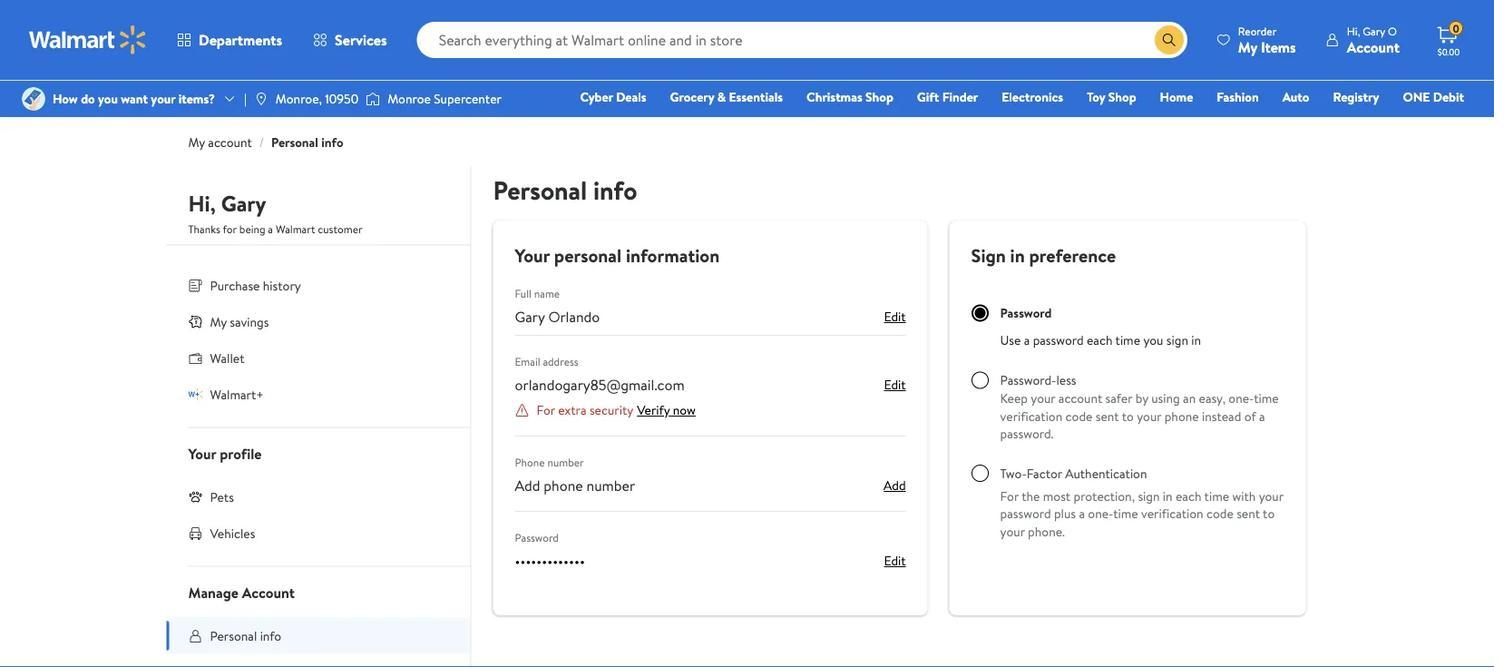 Task type: vqa. For each thing, say whether or not it's contained in the screenshot.
Manage Account on the left of page
yes



Task type: describe. For each thing, give the bounding box(es) containing it.
shop for christmas shop
[[866, 88, 894, 106]]

1 horizontal spatial account
[[1348, 37, 1400, 57]]

my for my account / personal info
[[188, 133, 205, 151]]

Password-less radio
[[972, 371, 990, 389]]

less
[[1057, 371, 1077, 389]]

departments button
[[162, 18, 298, 62]]

0 vertical spatial account
[[208, 133, 252, 151]]

my account / personal info
[[188, 133, 344, 151]]

3 edit from the top
[[885, 552, 906, 570]]

information
[[626, 242, 720, 268]]

toy shop link
[[1079, 87, 1145, 107]]

0 horizontal spatial each
[[1087, 331, 1113, 349]]

essentials
[[729, 88, 783, 106]]

0 horizontal spatial walmart+ link
[[167, 376, 471, 413]]

one- inside for the most protection, sign in each time with your password plus a one-time verification code sent to your phone .
[[1089, 505, 1114, 522]]

phone inside for the most protection, sign in each time with your password plus a one-time verification code sent to your phone .
[[1028, 522, 1063, 540]]

phone number
[[515, 455, 584, 470]]

sign inside for the most protection, sign in each time with your password plus a one-time verification code sent to your phone .
[[1139, 487, 1160, 505]]

using
[[1152, 389, 1181, 407]]

how
[[53, 90, 78, 108]]

2 vertical spatial info
[[260, 627, 282, 644]]

monroe
[[388, 90, 431, 108]]

 image for monroe supercenter
[[366, 90, 380, 108]]

hi, gary thanks for being a walmart customer
[[188, 188, 363, 237]]

time inside keep your account safer by using an easy, one-time verification code sent to your phone instead of a password.
[[1255, 389, 1279, 407]]

0 horizontal spatial password
[[515, 530, 559, 545]]

gary for account
[[1363, 23, 1386, 39]]

supercenter
[[434, 90, 502, 108]]

your profile
[[188, 443, 262, 463]]

auto
[[1283, 88, 1310, 106]]

savings
[[230, 313, 269, 330]]

for the most protection, sign in each time with your password plus a one-time verification code sent to your phone .
[[1001, 487, 1284, 540]]

easy,
[[1199, 389, 1226, 407]]

account inside keep your account safer by using an easy, one-time verification code sent to your phone instead of a password.
[[1059, 389, 1103, 407]]

preference
[[1030, 242, 1117, 268]]

an
[[1184, 389, 1196, 407]]

services
[[335, 30, 387, 50]]

christmas
[[807, 88, 863, 106]]

history
[[263, 276, 301, 294]]

add for add
[[884, 476, 906, 494]]

hi, for account
[[1348, 23, 1361, 39]]

icon image for walmart+
[[188, 387, 203, 401]]

your personal information
[[515, 242, 720, 268]]

two-
[[1001, 464, 1027, 482]]

0 vertical spatial walmart+ link
[[1403, 113, 1473, 132]]

1 vertical spatial personal info
[[210, 627, 282, 644]]

grocery
[[670, 88, 715, 106]]

10950
[[325, 90, 359, 108]]

time up safer at the right bottom of the page
[[1116, 331, 1141, 349]]

each inside for the most protection, sign in each time with your password plus a one-time verification code sent to your phone .
[[1176, 487, 1202, 505]]

3 edit button from the top
[[885, 550, 906, 572]]

your down "the"
[[1001, 522, 1025, 540]]

2 vertical spatial gary
[[515, 307, 545, 327]]

1 vertical spatial personal
[[493, 172, 587, 207]]

fashion
[[1217, 88, 1259, 106]]

deals
[[616, 88, 647, 106]]

my inside "reorder my items"
[[1239, 37, 1258, 57]]

my account link
[[188, 133, 252, 151]]

manage
[[188, 582, 239, 602]]

christmas shop link
[[799, 87, 902, 107]]

thanks
[[188, 221, 220, 237]]

verification inside keep your account safer by using an easy, one-time verification code sent to your phone instead of a password.
[[1001, 407, 1063, 425]]

1 vertical spatial in
[[1192, 331, 1202, 349]]

how do you want your items?
[[53, 90, 215, 108]]

cyber
[[580, 88, 613, 106]]

for
[[223, 221, 237, 237]]

Two-Factor Authentication radio
[[972, 464, 990, 482]]

sent inside keep your account safer by using an easy, one-time verification code sent to your phone instead of a password.
[[1096, 407, 1120, 425]]

use a password each time you sign in
[[1001, 331, 1202, 349]]

1 horizontal spatial personal
[[271, 133, 318, 151]]

do
[[81, 90, 95, 108]]

gary for for
[[221, 188, 266, 219]]

home
[[1160, 88, 1194, 106]]

finder
[[943, 88, 979, 106]]

my savings
[[210, 313, 269, 330]]

1 horizontal spatial password
[[1001, 304, 1052, 322]]

your down password-less
[[1031, 389, 1056, 407]]

manage account
[[188, 582, 295, 602]]

a inside for the most protection, sign in each time with your password plus a one-time verification code sent to your phone .
[[1079, 505, 1085, 522]]

verify now button
[[634, 401, 696, 420]]

time down authentication
[[1114, 505, 1139, 522]]

one debit link
[[1395, 87, 1473, 107]]

use
[[1001, 331, 1021, 349]]

my savings link
[[167, 304, 471, 340]]

phone
[[515, 455, 545, 470]]

for for for extra security verify now
[[537, 401, 555, 419]]

want
[[121, 90, 148, 108]]

shop for toy shop
[[1109, 88, 1137, 106]]

one
[[1404, 88, 1431, 106]]

orlandogary85@gmail.com
[[515, 375, 685, 395]]

0 vertical spatial info
[[322, 133, 344, 151]]

edit button for orlandogary85@gmail.com
[[885, 374, 906, 396]]

1 horizontal spatial personal info
[[493, 172, 638, 207]]

by
[[1136, 389, 1149, 407]]

edit button for gary orlando
[[885, 306, 906, 328]]

edit for gary orlando
[[885, 308, 906, 325]]

grocery & essentials link
[[662, 87, 791, 107]]

1 horizontal spatial you
[[1144, 331, 1164, 349]]

fashion link
[[1209, 87, 1268, 107]]

authentication
[[1066, 464, 1148, 482]]

in inside for the most protection, sign in each time with your password plus a one-time verification code sent to your phone .
[[1163, 487, 1173, 505]]

0 vertical spatial password
[[1033, 331, 1084, 349]]

registry link
[[1325, 87, 1388, 107]]

departments
[[199, 30, 282, 50]]

your right safer at the right bottom of the page
[[1137, 407, 1162, 425]]

verification inside for the most protection, sign in each time with your password plus a one-time verification code sent to your phone .
[[1142, 505, 1204, 522]]

personal
[[554, 242, 622, 268]]

reorder
[[1239, 23, 1277, 39]]

profile
[[220, 443, 262, 463]]

2 vertical spatial personal
[[210, 627, 257, 644]]

auto link
[[1275, 87, 1318, 107]]

gift finder
[[917, 88, 979, 106]]

purchase history link
[[167, 267, 471, 304]]

Walmart Site-Wide search field
[[417, 22, 1188, 58]]

protection,
[[1074, 487, 1135, 505]]

1 vertical spatial personal info link
[[167, 618, 471, 654]]

full name
[[515, 286, 560, 301]]

hi, gary link
[[188, 188, 266, 226]]

keep
[[1001, 389, 1028, 407]]



Task type: locate. For each thing, give the bounding box(es) containing it.
1 horizontal spatial shop
[[1109, 88, 1137, 106]]

0 horizontal spatial phone
[[544, 476, 583, 496]]

full
[[515, 286, 532, 301]]

0 horizontal spatial for
[[537, 401, 555, 419]]

 image right |
[[254, 92, 269, 106]]

1 icon image from the top
[[188, 314, 203, 329]]

1 edit from the top
[[885, 308, 906, 325]]

0 horizontal spatial one-
[[1089, 505, 1114, 522]]

gary
[[1363, 23, 1386, 39], [221, 188, 266, 219], [515, 307, 545, 327]]

0 vertical spatial one-
[[1229, 389, 1255, 407]]

1 horizontal spatial gary
[[515, 307, 545, 327]]

my inside "link"
[[210, 313, 227, 330]]

purchase
[[210, 276, 260, 294]]

personal right /
[[271, 133, 318, 151]]

factor
[[1027, 464, 1063, 482]]

for inside for the most protection, sign in each time with your password plus a one-time verification code sent to your phone .
[[1001, 487, 1019, 505]]

sign in preference
[[972, 242, 1117, 268]]

christmas shop
[[807, 88, 894, 106]]

1 horizontal spatial info
[[322, 133, 344, 151]]

for for for the most protection, sign in each time with your password plus a one-time verification code sent to your phone .
[[1001, 487, 1019, 505]]

add for add phone number
[[515, 476, 541, 496]]

icon image up "your profile"
[[188, 387, 203, 401]]

edit button left password less keep your account safer by using an easy, one-time verification code sent to your phone instead of a password. radio
[[885, 374, 906, 396]]

icon image inside my savings "link"
[[188, 314, 203, 329]]

walmart+ down wallet
[[210, 385, 264, 403]]

my for my savings
[[210, 313, 227, 330]]

1 vertical spatial one-
[[1089, 505, 1114, 522]]

1 vertical spatial gary
[[221, 188, 266, 219]]

1 vertical spatial account
[[242, 582, 295, 602]]

0 vertical spatial password
[[1001, 304, 1052, 322]]

personal info up personal
[[493, 172, 638, 207]]

icon image inside pets link
[[188, 489, 203, 504]]

with
[[1233, 487, 1256, 505]]

code inside for the most protection, sign in each time with your password plus a one-time verification code sent to your phone .
[[1207, 505, 1234, 522]]

1 horizontal spatial code
[[1207, 505, 1234, 522]]

reorder my items
[[1239, 23, 1297, 57]]

hi, inside hi, gary thanks for being a walmart customer
[[188, 188, 216, 219]]

0 vertical spatial hi,
[[1348, 23, 1361, 39]]

password up the •••••••••••••
[[515, 530, 559, 545]]

to
[[1122, 407, 1134, 425], [1263, 505, 1275, 522]]

the
[[1022, 487, 1040, 505]]

hi,
[[1348, 23, 1361, 39], [188, 188, 216, 219]]

gary inside hi, gary thanks for being a walmart customer
[[221, 188, 266, 219]]

2 edit from the top
[[885, 376, 906, 393]]

1 horizontal spatial for
[[1001, 487, 1019, 505]]

0 vertical spatial verification
[[1001, 407, 1063, 425]]

gary up being
[[221, 188, 266, 219]]

of
[[1245, 407, 1257, 425]]

Password radio
[[972, 304, 990, 322]]

your for your profile
[[188, 443, 216, 463]]

time right instead
[[1255, 389, 1279, 407]]

 image for monroe, 10950
[[254, 92, 269, 106]]

walmart+ link
[[1403, 113, 1473, 132], [167, 376, 471, 413]]

2 horizontal spatial gary
[[1363, 23, 1386, 39]]

info down manage account
[[260, 627, 282, 644]]

number down security at left
[[587, 476, 635, 496]]

to inside for the most protection, sign in each time with your password plus a one-time verification code sent to your phone .
[[1263, 505, 1275, 522]]

0 horizontal spatial you
[[98, 90, 118, 108]]

your right want
[[151, 90, 175, 108]]

monroe, 10950
[[276, 90, 359, 108]]

for left "extra"
[[537, 401, 555, 419]]

orlando
[[549, 307, 600, 327]]

sign up the using
[[1167, 331, 1189, 349]]

1 vertical spatial to
[[1263, 505, 1275, 522]]

vehicles link
[[167, 515, 471, 551]]

0 vertical spatial each
[[1087, 331, 1113, 349]]

pets
[[210, 488, 234, 506]]

for left "the"
[[1001, 487, 1019, 505]]

sign right protection,
[[1139, 487, 1160, 505]]

0 vertical spatial edit
[[885, 308, 906, 325]]

o
[[1389, 23, 1398, 39]]

you right do
[[98, 90, 118, 108]]

sent
[[1096, 407, 1120, 425], [1237, 505, 1261, 522]]

1 vertical spatial phone
[[544, 476, 583, 496]]

shop
[[866, 88, 894, 106], [1109, 88, 1137, 106]]

1 vertical spatial number
[[587, 476, 635, 496]]

account right the manage
[[242, 582, 295, 602]]

vehicles
[[210, 524, 255, 542]]

1 vertical spatial you
[[1144, 331, 1164, 349]]

0 horizontal spatial account
[[242, 582, 295, 602]]

1 horizontal spatial in
[[1163, 487, 1173, 505]]

1 horizontal spatial walmart+ link
[[1403, 113, 1473, 132]]

0 horizontal spatial verification
[[1001, 407, 1063, 425]]

0 vertical spatial phone
[[1165, 407, 1200, 425]]

my left items
[[1239, 37, 1258, 57]]

email address
[[515, 354, 579, 369]]

icon image for my savings
[[188, 314, 203, 329]]

2 horizontal spatial my
[[1239, 37, 1258, 57]]

to inside keep your account safer by using an easy, one-time verification code sent to your phone instead of a password.
[[1122, 407, 1134, 425]]

walmart+ inside one debit walmart+
[[1411, 113, 1465, 131]]

2 vertical spatial my
[[210, 313, 227, 330]]

edit button down add button
[[885, 550, 906, 572]]

1 horizontal spatial account
[[1059, 389, 1103, 407]]

2 edit button from the top
[[885, 374, 906, 396]]

to right the with
[[1263, 505, 1275, 522]]

0 vertical spatial number
[[548, 455, 584, 470]]

password.
[[1001, 425, 1054, 442]]

1 vertical spatial for
[[1001, 487, 1019, 505]]

2 horizontal spatial in
[[1192, 331, 1202, 349]]

1 horizontal spatial sign
[[1167, 331, 1189, 349]]

0 horizontal spatial personal
[[210, 627, 257, 644]]

edit for orlandogary85@gmail.com
[[885, 376, 906, 393]]

2 horizontal spatial info
[[594, 172, 638, 207]]

edit left password less keep your account safer by using an easy, one-time verification code sent to your phone instead of a password. radio
[[885, 376, 906, 393]]

icon image inside walmart+ link
[[188, 387, 203, 401]]

edit left password basic use a password each time you sign in option
[[885, 308, 906, 325]]

personal up personal
[[493, 172, 587, 207]]

shop right toy
[[1109, 88, 1137, 106]]

home link
[[1152, 87, 1202, 107]]

each up safer at the right bottom of the page
[[1087, 331, 1113, 349]]

gift
[[917, 88, 940, 106]]

code
[[1066, 407, 1093, 425], [1207, 505, 1234, 522]]

/
[[259, 133, 264, 151]]

phone inside keep your account safer by using an easy, one-time verification code sent to your phone instead of a password.
[[1165, 407, 1200, 425]]

3 icon image from the top
[[188, 489, 203, 504]]

grocery & essentials
[[670, 88, 783, 106]]

0 horizontal spatial number
[[548, 455, 584, 470]]

one- right easy, on the bottom right of the page
[[1229, 389, 1255, 407]]

monroe supercenter
[[388, 90, 502, 108]]

for
[[537, 401, 555, 419], [1001, 487, 1019, 505]]

time
[[1116, 331, 1141, 349], [1255, 389, 1279, 407], [1205, 487, 1230, 505], [1114, 505, 1139, 522]]

1 vertical spatial walmart+ link
[[167, 376, 471, 413]]

1 horizontal spatial  image
[[366, 90, 380, 108]]

1 vertical spatial walmart+
[[210, 385, 264, 403]]

edit down add button
[[885, 552, 906, 570]]

you up the by
[[1144, 331, 1164, 349]]

phone down phone number
[[544, 476, 583, 496]]

two-factor authentication
[[1001, 464, 1148, 482]]

safer
[[1106, 389, 1133, 407]]

cyber deals link
[[572, 87, 655, 107]]

your
[[515, 242, 550, 268], [188, 443, 216, 463]]

personal info link down manage account
[[167, 618, 471, 654]]

gary down full
[[515, 307, 545, 327]]

wallet link
[[167, 340, 471, 376]]

1 vertical spatial icon image
[[188, 387, 203, 401]]

personal down manage account
[[210, 627, 257, 644]]

phone left instead
[[1165, 407, 1200, 425]]

password-less
[[1001, 371, 1077, 389]]

in right protection,
[[1163, 487, 1173, 505]]

time left the with
[[1205, 487, 1230, 505]]

most
[[1044, 487, 1071, 505]]

0 vertical spatial personal
[[271, 133, 318, 151]]

instead
[[1203, 407, 1242, 425]]

walmart+ down one debit link
[[1411, 113, 1465, 131]]

one- inside keep your account safer by using an easy, one-time verification code sent to your phone instead of a password.
[[1229, 389, 1255, 407]]

your up full name
[[515, 242, 550, 268]]

shop right christmas
[[866, 88, 894, 106]]

2 icon image from the top
[[188, 387, 203, 401]]

gary left o
[[1363, 23, 1386, 39]]

for extra security verify now
[[537, 401, 696, 419]]

add down phone
[[515, 476, 541, 496]]

each
[[1087, 331, 1113, 349], [1176, 487, 1202, 505]]

1 vertical spatial each
[[1176, 487, 1202, 505]]

gift finder link
[[909, 87, 987, 107]]

code inside keep your account safer by using an easy, one-time verification code sent to your phone instead of a password.
[[1066, 407, 1093, 425]]

0 horizontal spatial in
[[1011, 242, 1025, 268]]

hi, up thanks
[[188, 188, 216, 219]]

info up your personal information
[[594, 172, 638, 207]]

2 horizontal spatial personal
[[493, 172, 587, 207]]

0 horizontal spatial sign
[[1139, 487, 1160, 505]]

sent inside for the most protection, sign in each time with your password plus a one-time verification code sent to your phone .
[[1237, 505, 1261, 522]]

1 horizontal spatial verification
[[1142, 505, 1204, 522]]

edit button left password basic use a password each time you sign in option
[[885, 306, 906, 328]]

1 vertical spatial my
[[188, 133, 205, 151]]

1 shop from the left
[[866, 88, 894, 106]]

account
[[1348, 37, 1400, 57], [242, 582, 295, 602]]

0 horizontal spatial shop
[[866, 88, 894, 106]]

personal info down manage account
[[210, 627, 282, 644]]

0 vertical spatial account
[[1348, 37, 1400, 57]]

a right of
[[1260, 407, 1266, 425]]

each left the with
[[1176, 487, 1202, 505]]

a
[[268, 221, 273, 237], [1024, 331, 1030, 349], [1260, 407, 1266, 425], [1079, 505, 1085, 522]]

hi, left o
[[1348, 23, 1361, 39]]

&
[[718, 88, 726, 106]]

my left savings
[[210, 313, 227, 330]]

my down items?
[[188, 133, 205, 151]]

hi, inside hi, gary o account
[[1348, 23, 1361, 39]]

a inside keep your account safer by using an easy, one-time verification code sent to your phone instead of a password.
[[1260, 407, 1266, 425]]

0 horizontal spatial hi,
[[188, 188, 216, 219]]

1 vertical spatial info
[[594, 172, 638, 207]]

email
[[515, 354, 541, 369]]

1 vertical spatial account
[[1059, 389, 1103, 407]]

2 vertical spatial in
[[1163, 487, 1173, 505]]

gary orlando
[[515, 307, 600, 327]]

sign
[[972, 242, 1006, 268]]

0 horizontal spatial your
[[188, 443, 216, 463]]

0
[[1453, 21, 1460, 36]]

a right being
[[268, 221, 273, 237]]

walmart+ link down my savings "link"
[[167, 376, 471, 413]]

0 vertical spatial sign
[[1167, 331, 1189, 349]]

1 vertical spatial sent
[[1237, 505, 1261, 522]]

0 vertical spatial walmart+
[[1411, 113, 1465, 131]]

password up use
[[1001, 304, 1052, 322]]

add left two-factor authentication radio
[[884, 476, 906, 494]]

password inside for the most protection, sign in each time with your password plus a one-time verification code sent to your phone .
[[1001, 505, 1052, 522]]

a right use
[[1024, 331, 1030, 349]]

1 horizontal spatial my
[[210, 313, 227, 330]]

a inside hi, gary thanks for being a walmart customer
[[268, 221, 273, 237]]

1 horizontal spatial phone
[[1028, 522, 1063, 540]]

walmart
[[276, 221, 315, 237]]

1 horizontal spatial number
[[587, 476, 635, 496]]

search icon image
[[1163, 33, 1177, 47]]

services button
[[298, 18, 403, 62]]

electronics link
[[994, 87, 1072, 107]]

0 horizontal spatial info
[[260, 627, 282, 644]]

registry
[[1334, 88, 1380, 106]]

1 horizontal spatial add
[[884, 476, 906, 494]]

your
[[151, 90, 175, 108], [1031, 389, 1056, 407], [1137, 407, 1162, 425], [1259, 487, 1284, 505], [1001, 522, 1025, 540]]

your for your personal information
[[515, 242, 550, 268]]

2 vertical spatial edit button
[[885, 550, 906, 572]]

Search search field
[[417, 22, 1188, 58]]

0 horizontal spatial gary
[[221, 188, 266, 219]]

1 edit button from the top
[[885, 306, 906, 328]]

1 vertical spatial edit
[[885, 376, 906, 393]]

0 vertical spatial personal info link
[[271, 133, 344, 151]]

password left plus
[[1001, 505, 1052, 522]]

1 vertical spatial sign
[[1139, 487, 1160, 505]]

verification right protection,
[[1142, 505, 1204, 522]]

0 horizontal spatial add
[[515, 476, 541, 496]]

1 horizontal spatial hi,
[[1348, 23, 1361, 39]]

1 horizontal spatial your
[[515, 242, 550, 268]]

password up less on the right bottom
[[1033, 331, 1084, 349]]

one-
[[1229, 389, 1255, 407], [1089, 505, 1114, 522]]

0 vertical spatial gary
[[1363, 23, 1386, 39]]

icon image left my savings
[[188, 314, 203, 329]]

2 shop from the left
[[1109, 88, 1137, 106]]

 image
[[366, 90, 380, 108], [254, 92, 269, 106]]

toy
[[1087, 88, 1106, 106]]

0 horizontal spatial my
[[188, 133, 205, 151]]

0 horizontal spatial  image
[[254, 92, 269, 106]]

hi, for thanks for being a walmart customer
[[188, 188, 216, 219]]

debit
[[1434, 88, 1465, 106]]

0 horizontal spatial sent
[[1096, 407, 1120, 425]]

gary inside hi, gary o account
[[1363, 23, 1386, 39]]

in
[[1011, 242, 1025, 268], [1192, 331, 1202, 349], [1163, 487, 1173, 505]]

extra
[[558, 401, 587, 419]]

verification down password-
[[1001, 407, 1063, 425]]

edit
[[885, 308, 906, 325], [885, 376, 906, 393], [885, 552, 906, 570]]

icon image for pets
[[188, 489, 203, 504]]

toy shop
[[1087, 88, 1137, 106]]

your left profile
[[188, 443, 216, 463]]

edit button
[[885, 306, 906, 328], [885, 374, 906, 396], [885, 550, 906, 572]]

0 horizontal spatial walmart+
[[210, 385, 264, 403]]

0 vertical spatial my
[[1239, 37, 1258, 57]]

|
[[244, 90, 247, 108]]

walmart+ link down one debit link
[[1403, 113, 1473, 132]]

in up the an
[[1192, 331, 1202, 349]]

0 vertical spatial your
[[515, 242, 550, 268]]

0 vertical spatial you
[[98, 90, 118, 108]]

2 horizontal spatial phone
[[1165, 407, 1200, 425]]

number up add phone number
[[548, 455, 584, 470]]

now
[[673, 401, 696, 419]]

icon image left pets
[[188, 489, 203, 504]]

phone down most
[[1028, 522, 1063, 540]]

name
[[534, 286, 560, 301]]

monroe,
[[276, 90, 322, 108]]

to left the by
[[1122, 407, 1134, 425]]

one- right plus
[[1089, 505, 1114, 522]]

info down 10950
[[322, 133, 344, 151]]

a right plus
[[1079, 505, 1085, 522]]

walmart image
[[29, 25, 147, 54]]

0 horizontal spatial personal info
[[210, 627, 282, 644]]

1 horizontal spatial walmart+
[[1411, 113, 1465, 131]]

cyber deals
[[580, 88, 647, 106]]

password
[[1001, 304, 1052, 322], [515, 530, 559, 545]]

1 vertical spatial password
[[515, 530, 559, 545]]

sign
[[1167, 331, 1189, 349], [1139, 487, 1160, 505]]

 image right 10950
[[366, 90, 380, 108]]

 image
[[22, 87, 45, 111]]

info
[[322, 133, 344, 151], [594, 172, 638, 207], [260, 627, 282, 644]]

icon image
[[188, 314, 203, 329], [188, 387, 203, 401], [188, 489, 203, 504]]

account left /
[[208, 133, 252, 151]]

your right the with
[[1259, 487, 1284, 505]]

0 vertical spatial edit button
[[885, 306, 906, 328]]

you
[[98, 90, 118, 108], [1144, 331, 1164, 349]]

purchase history
[[210, 276, 301, 294]]

personal info link down monroe,
[[271, 133, 344, 151]]

items
[[1261, 37, 1297, 57]]

account up registry link
[[1348, 37, 1400, 57]]

0 vertical spatial sent
[[1096, 407, 1120, 425]]

password-
[[1001, 371, 1057, 389]]

account down less on the right bottom
[[1059, 389, 1103, 407]]

in right the 'sign'
[[1011, 242, 1025, 268]]

keep your account safer by using an easy, one-time verification code sent to your phone instead of a password.
[[1001, 389, 1279, 442]]

0 horizontal spatial to
[[1122, 407, 1134, 425]]

1 vertical spatial edit button
[[885, 374, 906, 396]]



